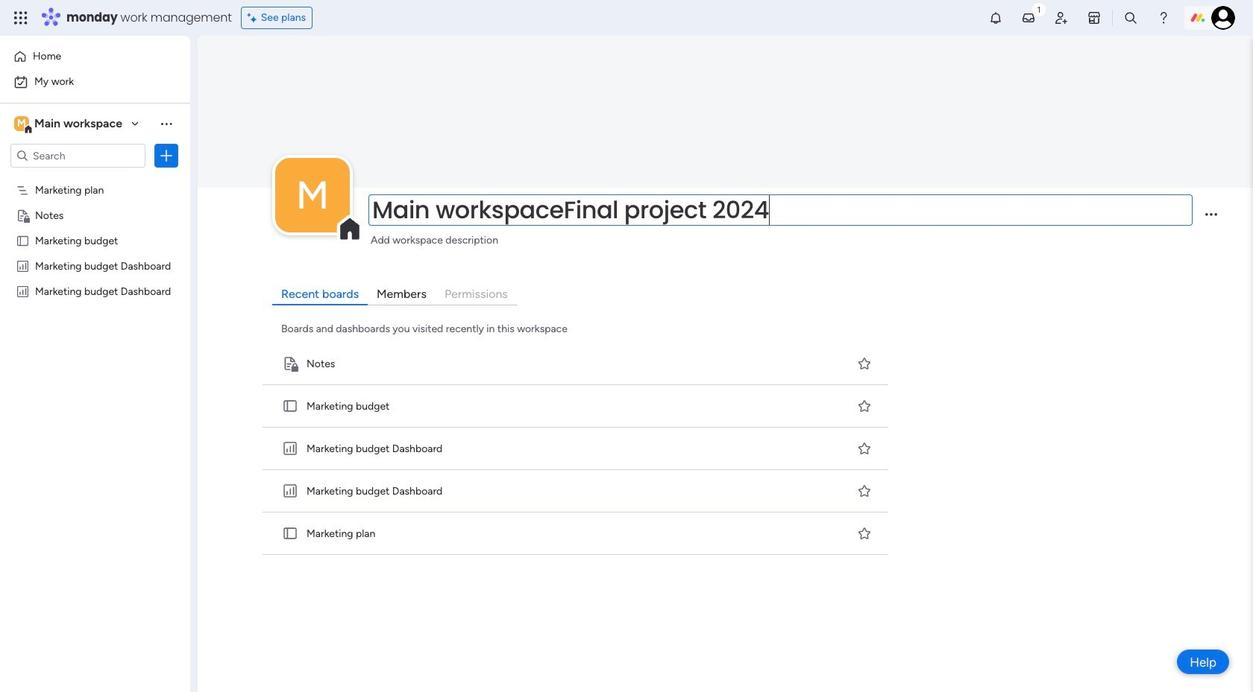 Task type: vqa. For each thing, say whether or not it's contained in the screenshot.
Private board icon
yes



Task type: locate. For each thing, give the bounding box(es) containing it.
1 vertical spatial public dashboard image
[[282, 441, 298, 458]]

public dashboard image
[[16, 259, 30, 273], [282, 484, 298, 500]]

2 public board image from the top
[[282, 526, 298, 543]]

0 vertical spatial add to favorites image
[[857, 356, 872, 371]]

option
[[9, 45, 181, 69], [9, 70, 181, 94], [0, 176, 190, 179]]

add to favorites image
[[857, 441, 872, 456], [857, 527, 872, 541]]

workspace selection element
[[14, 115, 125, 134]]

workspace image
[[275, 158, 350, 233]]

invite members image
[[1054, 10, 1069, 25]]

public board image for second add to favorites icon from the top of the 'quick search results' 'list box'
[[282, 526, 298, 543]]

add to favorites image
[[857, 356, 872, 371], [857, 399, 872, 414], [857, 484, 872, 499]]

add to favorites image for private board icon at the left of the page
[[857, 356, 872, 371]]

2 vertical spatial add to favorites image
[[857, 484, 872, 499]]

3 add to favorites image from the top
[[857, 484, 872, 499]]

public board image
[[16, 233, 30, 248]]

0 vertical spatial option
[[9, 45, 181, 69]]

0 vertical spatial add to favorites image
[[857, 441, 872, 456]]

public board image for 2nd add to favorites image from the top
[[282, 399, 298, 415]]

public dashboard image
[[16, 284, 30, 298], [282, 441, 298, 458]]

help image
[[1156, 10, 1171, 25]]

update feed image
[[1021, 10, 1036, 25]]

None field
[[368, 195, 1193, 226]]

0 vertical spatial public board image
[[282, 399, 298, 415]]

1 public board image from the top
[[282, 399, 298, 415]]

2 vertical spatial option
[[0, 176, 190, 179]]

0 horizontal spatial public dashboard image
[[16, 284, 30, 298]]

kendall parks image
[[1211, 6, 1235, 30]]

notifications image
[[988, 10, 1003, 25]]

add to favorites image for bottom public dashboard icon
[[857, 484, 872, 499]]

1 horizontal spatial public dashboard image
[[282, 484, 298, 500]]

monday marketplace image
[[1087, 10, 1102, 25]]

list box
[[0, 174, 190, 505]]

1 horizontal spatial public dashboard image
[[282, 441, 298, 458]]

1 vertical spatial add to favorites image
[[857, 399, 872, 414]]

public board image
[[282, 399, 298, 415], [282, 526, 298, 543]]

1 add to favorites image from the top
[[857, 356, 872, 371]]

v2 ellipsis image
[[1205, 213, 1217, 226]]

1 vertical spatial add to favorites image
[[857, 527, 872, 541]]

1 image
[[1032, 1, 1046, 18]]

1 vertical spatial option
[[9, 70, 181, 94]]

1 vertical spatial public board image
[[282, 526, 298, 543]]

0 vertical spatial public dashboard image
[[16, 259, 30, 273]]



Task type: describe. For each thing, give the bounding box(es) containing it.
quick search results list box
[[260, 343, 893, 556]]

2 add to favorites image from the top
[[857, 399, 872, 414]]

options image
[[159, 148, 174, 163]]

0 horizontal spatial public dashboard image
[[16, 259, 30, 273]]

2 add to favorites image from the top
[[857, 527, 872, 541]]

1 add to favorites image from the top
[[857, 441, 872, 456]]

search everything image
[[1123, 10, 1138, 25]]

0 vertical spatial public dashboard image
[[16, 284, 30, 298]]

workspace options image
[[159, 116, 174, 131]]

private board image
[[282, 356, 298, 372]]

select product image
[[13, 10, 28, 25]]

Search in workspace field
[[31, 147, 125, 164]]

1 vertical spatial public dashboard image
[[282, 484, 298, 500]]

workspace image
[[14, 116, 29, 132]]

private board image
[[16, 208, 30, 222]]

see plans image
[[247, 10, 261, 26]]



